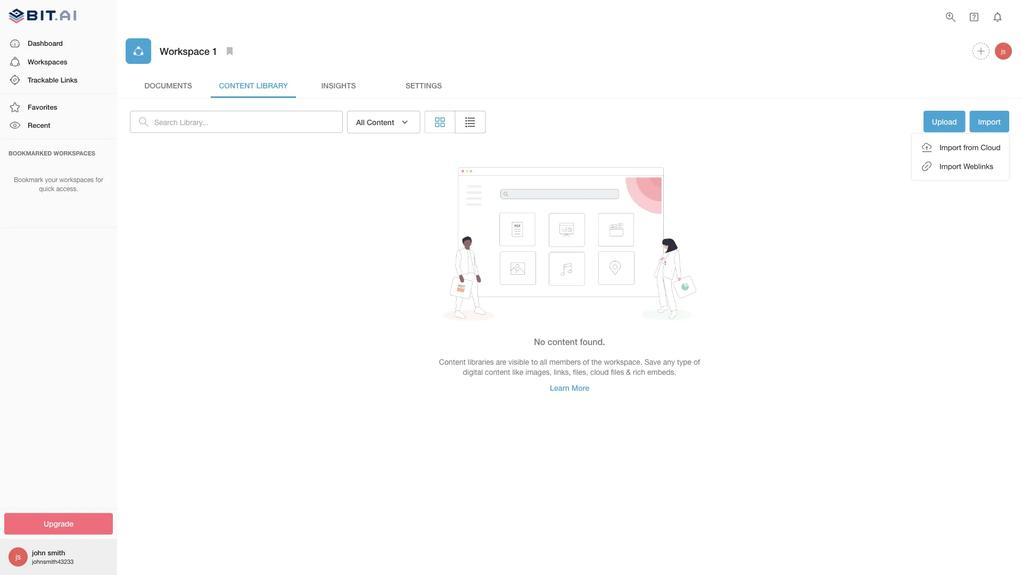 Task type: locate. For each thing, give the bounding box(es) containing it.
0 vertical spatial import
[[978, 117, 1001, 126]]

content libraries are visible to all members of the workspace. save any type of digital content like images, links, files, cloud files & rich embeds.
[[439, 357, 700, 376]]

import for import
[[978, 117, 1001, 126]]

content library
[[219, 81, 288, 90]]

2 vertical spatial import
[[940, 162, 962, 171]]

insights link
[[296, 72, 381, 98]]

of left the
[[583, 357, 589, 366]]

import from cloud
[[940, 143, 1001, 152]]

group
[[425, 111, 486, 133]]

1 horizontal spatial content
[[367, 118, 394, 126]]

workspace.
[[604, 357, 643, 366]]

bookmarked workspaces
[[9, 150, 95, 157]]

embeds.
[[647, 368, 676, 376]]

1 vertical spatial content
[[367, 118, 394, 126]]

0 vertical spatial content
[[548, 337, 578, 347]]

import up cloud
[[978, 117, 1001, 126]]

like
[[512, 368, 524, 376]]

1
[[212, 45, 218, 57]]

content right all
[[367, 118, 394, 126]]

1 vertical spatial content
[[485, 368, 510, 376]]

1 horizontal spatial content
[[548, 337, 578, 347]]

for
[[96, 176, 103, 183]]

workspaces
[[54, 150, 95, 157]]

files
[[611, 368, 624, 376]]

of right type
[[694, 357, 700, 366]]

import down import from cloud button
[[940, 162, 962, 171]]

2 vertical spatial content
[[439, 357, 466, 366]]

tab list containing documents
[[126, 72, 1014, 98]]

settings
[[406, 81, 442, 90]]

2 horizontal spatial content
[[439, 357, 466, 366]]

content for content libraries are visible to all members of the workspace. save any type of digital content like images, links, files, cloud files & rich embeds.
[[439, 357, 466, 366]]

found.
[[580, 337, 605, 347]]

settings link
[[381, 72, 466, 98]]

content up 'members'
[[548, 337, 578, 347]]

0 horizontal spatial content
[[219, 81, 254, 90]]

workspaces
[[59, 176, 94, 183]]

favorites
[[28, 103, 57, 111]]

no content found.
[[534, 337, 605, 347]]

js
[[1001, 47, 1006, 55], [15, 552, 21, 561]]

&
[[626, 368, 631, 376]]

0 horizontal spatial content
[[485, 368, 510, 376]]

save
[[645, 357, 661, 366]]

import inside 'button'
[[978, 117, 1001, 126]]

0 vertical spatial content
[[219, 81, 254, 90]]

library
[[256, 81, 288, 90]]

links,
[[554, 368, 571, 376]]

all
[[356, 118, 365, 126]]

content down "are"
[[485, 368, 510, 376]]

Search Library... search field
[[154, 111, 343, 133]]

to
[[531, 357, 538, 366]]

all content button
[[347, 111, 420, 133]]

1 vertical spatial import
[[940, 143, 962, 152]]

upload button
[[924, 111, 966, 133], [924, 111, 966, 132]]

all content
[[356, 118, 394, 126]]

recent button
[[0, 116, 117, 134]]

cloud
[[590, 368, 609, 376]]

any
[[663, 357, 675, 366]]

0 vertical spatial js
[[1001, 47, 1006, 55]]

content up digital
[[439, 357, 466, 366]]

trackable
[[28, 76, 59, 84]]

content inside content libraries are visible to all members of the workspace. save any type of digital content like images, links, files, cloud files & rich embeds.
[[439, 357, 466, 366]]

1 of from the left
[[583, 357, 589, 366]]

bookmark your workspaces for quick access.
[[14, 176, 103, 192]]

content
[[219, 81, 254, 90], [367, 118, 394, 126], [439, 357, 466, 366]]

your
[[45, 176, 58, 183]]

access.
[[56, 185, 78, 192]]

import
[[978, 117, 1001, 126], [940, 143, 962, 152], [940, 162, 962, 171]]

import left from
[[940, 143, 962, 152]]

js inside button
[[1001, 47, 1006, 55]]

0 horizontal spatial of
[[583, 357, 589, 366]]

tab list
[[126, 72, 1014, 98]]

import weblinks button
[[912, 157, 1009, 176]]

1 vertical spatial js
[[15, 552, 21, 561]]

from
[[964, 143, 979, 152]]

johnsmith43233
[[32, 558, 74, 565]]

libraries
[[468, 357, 494, 366]]

1 horizontal spatial js
[[1001, 47, 1006, 55]]

content down bookmark image
[[219, 81, 254, 90]]

content inside tab list
[[219, 81, 254, 90]]

quick
[[39, 185, 54, 192]]

content
[[548, 337, 578, 347], [485, 368, 510, 376]]

of
[[583, 357, 589, 366], [694, 357, 700, 366]]

type
[[677, 357, 692, 366]]

content inside content libraries are visible to all members of the workspace. save any type of digital content like images, links, files, cloud files & rich embeds.
[[485, 368, 510, 376]]

trackable links button
[[0, 71, 117, 89]]

files,
[[573, 368, 588, 376]]

content library link
[[211, 72, 296, 98]]

1 horizontal spatial of
[[694, 357, 700, 366]]



Task type: vqa. For each thing, say whether or not it's contained in the screenshot.
js inside the button
yes



Task type: describe. For each thing, give the bounding box(es) containing it.
js button
[[994, 41, 1014, 61]]

dashboard button
[[0, 34, 117, 53]]

members
[[549, 357, 581, 366]]

images,
[[526, 368, 552, 376]]

the
[[591, 357, 602, 366]]

weblinks
[[964, 162, 994, 171]]

smith
[[48, 549, 65, 557]]

documents
[[144, 81, 192, 90]]

digital
[[463, 368, 483, 376]]

upgrade button
[[4, 513, 113, 535]]

2 of from the left
[[694, 357, 700, 366]]

import from cloud button
[[912, 138, 1009, 157]]

bookmark image
[[223, 45, 236, 58]]

bookmark
[[14, 176, 43, 183]]

more
[[572, 384, 589, 392]]

links
[[61, 76, 77, 84]]

workspace 1
[[160, 45, 218, 57]]

workspace
[[160, 45, 210, 57]]

bookmarked
[[9, 150, 52, 157]]

john smith johnsmith43233
[[32, 549, 74, 565]]

import for import weblinks
[[940, 162, 962, 171]]

dashboard
[[28, 39, 63, 47]]

import for import from cloud
[[940, 143, 962, 152]]

upgrade
[[44, 519, 73, 528]]

cloud
[[981, 143, 1001, 152]]

all
[[540, 357, 547, 366]]

import button
[[970, 111, 1009, 132]]

learn more link
[[542, 377, 598, 399]]

workspaces
[[28, 57, 67, 66]]

visible
[[508, 357, 529, 366]]

are
[[496, 357, 506, 366]]

john
[[32, 549, 46, 557]]

learn
[[550, 384, 570, 392]]

insights
[[321, 81, 356, 90]]

trackable links
[[28, 76, 77, 84]]

content for content library
[[219, 81, 254, 90]]

favorites button
[[0, 98, 117, 116]]

content inside button
[[367, 118, 394, 126]]

0 horizontal spatial js
[[15, 552, 21, 561]]

workspaces button
[[0, 53, 117, 71]]

import weblinks
[[940, 162, 994, 171]]

upload
[[932, 117, 957, 126]]

learn more
[[550, 384, 589, 392]]

recent
[[28, 121, 50, 129]]

no
[[534, 337, 545, 347]]

rich
[[633, 368, 645, 376]]

documents link
[[126, 72, 211, 98]]



